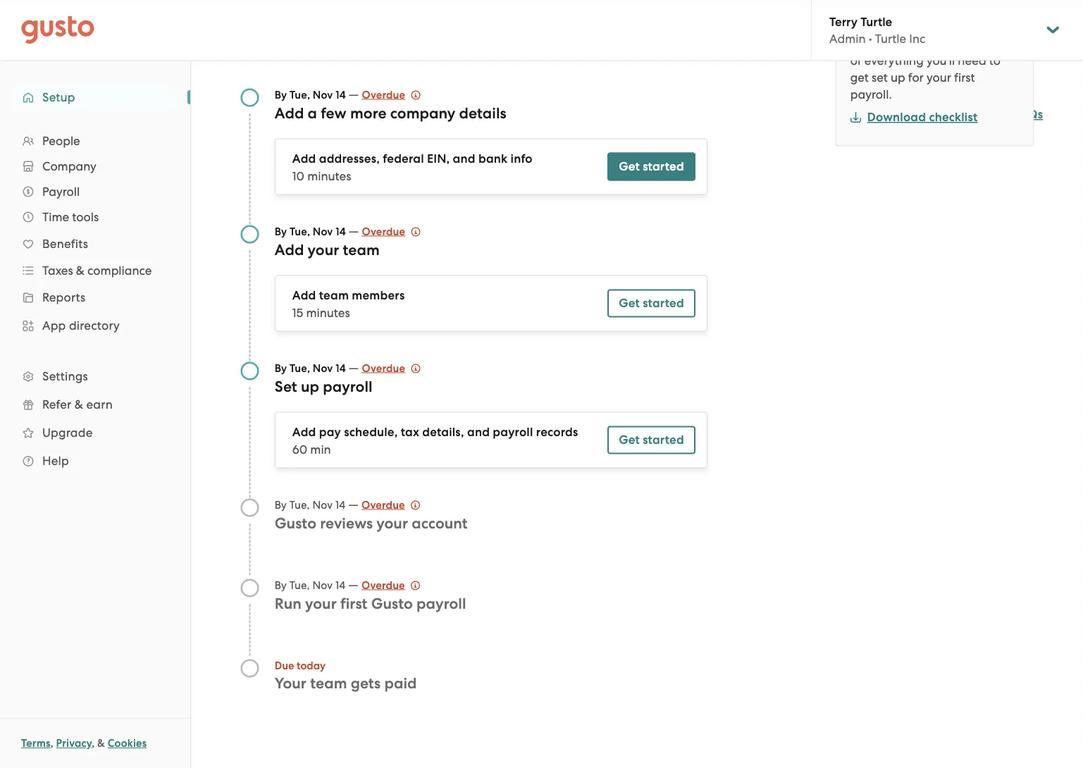 Task type: vqa. For each thing, say whether or not it's contained in the screenshot.
earn &
yes



Task type: locate. For each thing, give the bounding box(es) containing it.
4 by tue, nov 14 — from the top
[[275, 498, 362, 512]]

turtle right •
[[876, 32, 907, 46]]

time tools
[[42, 210, 99, 224]]

& for earn
[[75, 398, 83, 412]]

by tue, nov 14 — up a
[[275, 87, 362, 102]]

run
[[275, 596, 302, 613]]

add for add team members 15 minutes
[[293, 289, 316, 303]]

overdue
[[362, 89, 406, 102], [362, 226, 406, 238], [362, 362, 406, 375], [362, 499, 405, 512], [362, 580, 405, 592]]

up down 'everything' at the right of page
[[891, 71, 906, 85]]

cookies
[[108, 738, 147, 750]]

time tools button
[[14, 205, 176, 230]]

cookies button
[[108, 736, 147, 752]]

company
[[42, 159, 96, 173]]

first right run
[[341, 596, 368, 613]]

tue, for gusto reviews your account
[[290, 499, 310, 512]]

overdue button for payroll
[[362, 360, 421, 377]]

by
[[275, 89, 287, 102], [275, 226, 287, 238], [275, 362, 287, 375], [275, 499, 287, 512], [275, 580, 287, 592]]

gusto navigation element
[[0, 61, 190, 498]]

add team members 15 minutes
[[293, 289, 405, 320]]

nov up add your team
[[313, 226, 333, 238]]

app directory
[[42, 319, 120, 333]]

overdue button up "add a few more company details"
[[362, 87, 421, 104]]

overdue up "add a few more company details"
[[362, 89, 406, 102]]

2 overdue button from the top
[[362, 224, 421, 240]]

by for set up payroll
[[275, 362, 287, 375]]

0 vertical spatial &
[[76, 264, 85, 278]]

by tue, nov 14 — up run
[[275, 578, 362, 592]]

14 for your
[[336, 499, 346, 512]]

nov up run your first gusto payroll
[[313, 580, 333, 592]]

team
[[343, 242, 380, 259], [319, 289, 349, 303], [310, 675, 347, 693]]

1 vertical spatial up
[[301, 378, 319, 396]]

60
[[293, 443, 308, 457]]

overdue button for few
[[362, 87, 421, 104]]

1 vertical spatial and
[[468, 426, 490, 440]]

1 circle blank image from the top
[[240, 499, 260, 518]]

5 — from the top
[[348, 578, 359, 592]]

settings
[[42, 370, 88, 384]]

get started for team
[[619, 297, 685, 311]]

0 vertical spatial get started
[[619, 160, 685, 174]]

checklist
[[972, 37, 1019, 51], [930, 110, 978, 125]]

by tue, nov 14 — for few
[[275, 87, 362, 102]]

1 , from the left
[[51, 738, 53, 750]]

your up the add team members 15 minutes
[[308, 242, 339, 259]]

get started for payroll
[[619, 433, 685, 448]]

due
[[275, 660, 294, 673]]

addresses,
[[319, 152, 380, 166]]

2 circle blank image from the top
[[240, 659, 260, 679]]

tue, up set
[[290, 362, 310, 375]]

— for your
[[348, 498, 359, 512]]

overdue button for your
[[362, 497, 421, 514]]

— up run your first gusto payroll
[[348, 578, 359, 592]]

& right taxes
[[76, 264, 85, 278]]

5 overdue from the top
[[362, 580, 405, 592]]

people
[[42, 134, 80, 148]]

payroll inside add pay schedule, tax details, and payroll records 60 min
[[493, 426, 534, 440]]

1 vertical spatial download
[[868, 110, 927, 125]]

need
[[959, 54, 987, 68]]

&
[[76, 264, 85, 278], [75, 398, 83, 412], [97, 738, 105, 750]]

2 get started button from the top
[[608, 290, 696, 318]]

circle blank image
[[240, 499, 260, 518], [240, 659, 260, 679]]

circle blank image for by
[[240, 499, 260, 518]]

14 up few
[[336, 89, 346, 102]]

0 horizontal spatial payroll
[[323, 378, 373, 396]]

0 horizontal spatial ,
[[51, 738, 53, 750]]

refer & earn
[[42, 398, 113, 412]]

download
[[851, 37, 909, 51], [868, 110, 927, 125]]

overdue button up members at top
[[362, 224, 421, 240]]

tools
[[72, 210, 99, 224]]

by tue, nov 14 —
[[275, 87, 362, 102], [275, 224, 362, 238], [275, 361, 362, 375], [275, 498, 362, 512], [275, 578, 362, 592]]

download inside download our handy checklist of everything you'll need to get set up for your first payroll.
[[851, 37, 909, 51]]

list containing people
[[0, 128, 190, 475]]

1 vertical spatial get started
[[619, 297, 685, 311]]

bank
[[479, 152, 508, 166]]

set
[[275, 378, 297, 396]]

terms , privacy , & cookies
[[21, 738, 147, 750]]

your
[[927, 71, 952, 85], [308, 242, 339, 259], [377, 515, 408, 533], [305, 596, 337, 613]]

3 started from the top
[[643, 433, 685, 448]]

— up set up payroll
[[349, 361, 359, 375]]

1 horizontal spatial ,
[[92, 738, 95, 750]]

4 tue, from the top
[[290, 499, 310, 512]]

overdue button for first
[[362, 578, 421, 594]]

overdue up set up payroll
[[362, 362, 406, 375]]

5 by from the top
[[275, 580, 287, 592]]

overdue button up gusto reviews your account
[[362, 497, 421, 514]]

1 nov from the top
[[313, 89, 333, 102]]

faqs
[[1015, 107, 1044, 122]]

0 vertical spatial get started button
[[608, 153, 696, 181]]

3 overdue button from the top
[[362, 360, 421, 377]]

checklist inside download our handy checklist of everything you'll need to get set up for your first payroll.
[[972, 37, 1019, 51]]

3 by tue, nov 14 — from the top
[[275, 361, 362, 375]]

for
[[909, 71, 924, 85]]

overdue up gusto reviews your account
[[362, 499, 405, 512]]

reports link
[[14, 285, 176, 310]]

1 vertical spatial get
[[619, 297, 640, 311]]

by for gusto reviews your account
[[275, 499, 287, 512]]

1 vertical spatial started
[[643, 297, 685, 311]]

0 vertical spatial checklist
[[972, 37, 1019, 51]]

& left earn at the bottom of page
[[75, 398, 83, 412]]

0 vertical spatial download
[[851, 37, 909, 51]]

5 nov from the top
[[313, 580, 333, 592]]

2 vertical spatial team
[[310, 675, 347, 693]]

3 nov from the top
[[313, 362, 333, 375]]

overdue button up run your first gusto payroll
[[362, 578, 421, 594]]

by tue, nov 14 — up set up payroll
[[275, 361, 362, 375]]

and right the ein,
[[453, 152, 476, 166]]

3 tue, from the top
[[290, 362, 310, 375]]

2 vertical spatial started
[[643, 433, 685, 448]]

1 by tue, nov 14 — from the top
[[275, 87, 362, 102]]

refer
[[42, 398, 71, 412]]

4 by from the top
[[275, 499, 287, 512]]

5 overdue button from the top
[[362, 578, 421, 594]]

2 vertical spatial &
[[97, 738, 105, 750]]

5 by tue, nov 14 — from the top
[[275, 578, 362, 592]]

you'll
[[927, 54, 956, 68]]

1 vertical spatial get started button
[[608, 290, 696, 318]]

5 tue, from the top
[[290, 580, 310, 592]]

0 vertical spatial gusto
[[275, 515, 317, 533]]

tue, up a
[[290, 89, 310, 102]]

— for payroll
[[349, 361, 359, 375]]

tue,
[[290, 89, 310, 102], [290, 226, 310, 238], [290, 362, 310, 375], [290, 499, 310, 512], [290, 580, 310, 592]]

4 nov from the top
[[313, 499, 333, 512]]

add inside the add team members 15 minutes
[[293, 289, 316, 303]]

3 get from the top
[[619, 433, 640, 448]]

0 vertical spatial and
[[453, 152, 476, 166]]

list
[[0, 128, 190, 475]]

and
[[453, 152, 476, 166], [468, 426, 490, 440]]

1 by from the top
[[275, 89, 287, 102]]

1 horizontal spatial up
[[891, 71, 906, 85]]

0 vertical spatial payroll
[[323, 378, 373, 396]]

2 get started from the top
[[619, 297, 685, 311]]

up inside download our handy checklist of everything you'll need to get set up for your first payroll.
[[891, 71, 906, 85]]

14 for few
[[336, 89, 346, 102]]

get started button
[[608, 153, 696, 181], [608, 290, 696, 318], [608, 427, 696, 455]]

2 vertical spatial payroll
[[417, 596, 467, 613]]

more
[[350, 105, 387, 122]]

add for add a few more company details
[[275, 105, 304, 122]]

by tue, nov 14 — for first
[[275, 578, 362, 592]]

15
[[293, 306, 303, 320]]

1 vertical spatial first
[[341, 596, 368, 613]]

your inside download our handy checklist of everything you'll need to get set up for your first payroll.
[[927, 71, 952, 85]]

2 , from the left
[[92, 738, 95, 750]]

today
[[297, 660, 326, 673]]

0 vertical spatial started
[[643, 160, 685, 174]]

nov up the reviews
[[313, 499, 333, 512]]

0 vertical spatial get
[[619, 160, 640, 174]]

get started button for set up payroll
[[608, 427, 696, 455]]

2 vertical spatial get
[[619, 433, 640, 448]]

0 vertical spatial first
[[955, 71, 976, 85]]

circle blank image
[[240, 579, 260, 599]]

download up 'everything' at the right of page
[[851, 37, 909, 51]]

faqs button
[[998, 106, 1044, 123]]

taxes & compliance
[[42, 264, 152, 278]]

nov for your
[[313, 499, 333, 512]]

by tue, nov 14 — up the reviews
[[275, 498, 362, 512]]

2 horizontal spatial payroll
[[493, 426, 534, 440]]

minutes inside add addresses, federal ein, and bank info 10 minutes
[[308, 169, 351, 183]]

get
[[619, 160, 640, 174], [619, 297, 640, 311], [619, 433, 640, 448]]

by for add a few more company details
[[275, 89, 287, 102]]

nov up a
[[313, 89, 333, 102]]

— up the reviews
[[348, 498, 359, 512]]

2 tue, from the top
[[290, 226, 310, 238]]

—
[[349, 87, 359, 102], [349, 224, 359, 238], [349, 361, 359, 375], [348, 498, 359, 512], [348, 578, 359, 592]]

by tue, nov 14 — for payroll
[[275, 361, 362, 375]]

add a few more company details
[[275, 105, 507, 122]]

home image
[[21, 16, 94, 44]]

& inside dropdown button
[[76, 264, 85, 278]]

get started
[[619, 160, 685, 174], [619, 297, 685, 311], [619, 433, 685, 448]]

get
[[851, 71, 869, 85]]

1 horizontal spatial payroll
[[417, 596, 467, 613]]

by tue, nov 14 — for team
[[275, 224, 362, 238]]

team down today
[[310, 675, 347, 693]]

checklist up to
[[972, 37, 1019, 51]]

tue, up add your team
[[290, 226, 310, 238]]

1 vertical spatial &
[[75, 398, 83, 412]]

add inside add pay schedule, tax details, and payroll records 60 min
[[293, 426, 316, 440]]

checklist down download our handy checklist of everything you'll need to get set up for your first payroll.
[[930, 110, 978, 125]]

1 overdue from the top
[[362, 89, 406, 102]]

2 vertical spatial get started button
[[608, 427, 696, 455]]

2 nov from the top
[[313, 226, 333, 238]]

app directory link
[[14, 313, 176, 339]]

payroll
[[323, 378, 373, 396], [493, 426, 534, 440], [417, 596, 467, 613]]

14 up add your team
[[336, 226, 346, 238]]

upgrade link
[[14, 420, 176, 446]]

get started button for add your team
[[608, 290, 696, 318]]

tue, for run your first gusto payroll
[[290, 580, 310, 592]]

3 get started button from the top
[[608, 427, 696, 455]]

overdue up add your team
[[362, 226, 406, 238]]

turtle
[[861, 14, 893, 29], [876, 32, 907, 46]]

overdue button up 'tax'
[[362, 360, 421, 377]]

tue, down 60
[[290, 499, 310, 512]]

download down the payroll. on the top right
[[868, 110, 927, 125]]

and right details,
[[468, 426, 490, 440]]

company button
[[14, 154, 176, 179]]

due today your team gets paid
[[275, 660, 417, 693]]

0 vertical spatial circle blank image
[[240, 499, 260, 518]]

by for run your first gusto payroll
[[275, 580, 287, 592]]

download our handy checklist of everything you'll need to get set up for your first payroll.
[[851, 37, 1019, 102]]

1 overdue button from the top
[[362, 87, 421, 104]]

nov for few
[[313, 89, 333, 102]]

minutes right 15
[[306, 306, 350, 320]]

privacy link
[[56, 738, 92, 750]]

minutes inside the add team members 15 minutes
[[306, 306, 350, 320]]

team up members at top
[[343, 242, 380, 259]]

your down you'll
[[927, 71, 952, 85]]

get for set up payroll
[[619, 433, 640, 448]]

14 up the reviews
[[336, 499, 346, 512]]

2 by from the top
[[275, 226, 287, 238]]

2 by tue, nov 14 — from the top
[[275, 224, 362, 238]]

1 vertical spatial checklist
[[930, 110, 978, 125]]

overdue for team
[[362, 226, 406, 238]]

4 overdue from the top
[[362, 499, 405, 512]]

— up add your team
[[349, 224, 359, 238]]

1 vertical spatial circle blank image
[[240, 659, 260, 679]]

a
[[308, 105, 317, 122]]

tue, up run
[[290, 580, 310, 592]]

add for add your team
[[275, 242, 304, 259]]

3 overdue from the top
[[362, 362, 406, 375]]

1 vertical spatial payroll
[[493, 426, 534, 440]]

minutes down addresses,
[[308, 169, 351, 183]]

2 — from the top
[[349, 224, 359, 238]]

1 get started button from the top
[[608, 153, 696, 181]]

1 — from the top
[[349, 87, 359, 102]]

1 horizontal spatial gusto
[[371, 596, 413, 613]]

3 get started from the top
[[619, 433, 685, 448]]

team left members at top
[[319, 289, 349, 303]]

2 started from the top
[[643, 297, 685, 311]]

by tue, nov 14 — up add your team
[[275, 224, 362, 238]]

& left cookies button
[[97, 738, 105, 750]]

first down need
[[955, 71, 976, 85]]

,
[[51, 738, 53, 750], [92, 738, 95, 750]]

— for team
[[349, 224, 359, 238]]

3 — from the top
[[349, 361, 359, 375]]

first
[[955, 71, 976, 85], [341, 596, 368, 613]]

14 up set up payroll
[[336, 362, 346, 375]]

upgrade
[[42, 426, 93, 440]]

0 vertical spatial minutes
[[308, 169, 351, 183]]

— up more
[[349, 87, 359, 102]]

paid
[[385, 675, 417, 693]]

your right run
[[305, 596, 337, 613]]

gusto
[[275, 515, 317, 533], [371, 596, 413, 613]]

nov up set up payroll
[[313, 362, 333, 375]]

3 by from the top
[[275, 362, 287, 375]]

0 horizontal spatial first
[[341, 596, 368, 613]]

2 vertical spatial get started
[[619, 433, 685, 448]]

— for first
[[348, 578, 359, 592]]

1 vertical spatial team
[[319, 289, 349, 303]]

, left privacy on the bottom left of page
[[51, 738, 53, 750]]

0 horizontal spatial up
[[301, 378, 319, 396]]

up right set
[[301, 378, 319, 396]]

0 vertical spatial up
[[891, 71, 906, 85]]

tax
[[401, 426, 420, 440]]

4 overdue button from the top
[[362, 497, 421, 514]]

nov
[[313, 89, 333, 102], [313, 226, 333, 238], [313, 362, 333, 375], [313, 499, 333, 512], [313, 580, 333, 592]]

2 get from the top
[[619, 297, 640, 311]]

add inside add addresses, federal ein, and bank info 10 minutes
[[293, 152, 316, 166]]

admin
[[830, 32, 866, 46]]

1 vertical spatial minutes
[[306, 306, 350, 320]]

1 horizontal spatial first
[[955, 71, 976, 85]]

terry turtle admin • turtle inc
[[830, 14, 926, 46]]

14 up run your first gusto payroll
[[336, 580, 346, 592]]

2 overdue from the top
[[362, 226, 406, 238]]

nov for payroll
[[313, 362, 333, 375]]

overdue up run your first gusto payroll
[[362, 580, 405, 592]]

turtle up •
[[861, 14, 893, 29]]

, left cookies button
[[92, 738, 95, 750]]

1 tue, from the top
[[290, 89, 310, 102]]

4 — from the top
[[348, 498, 359, 512]]



Task type: describe. For each thing, give the bounding box(es) containing it.
1 started from the top
[[643, 160, 685, 174]]

0 horizontal spatial gusto
[[275, 515, 317, 533]]

overdue for payroll
[[362, 362, 406, 375]]

and inside add addresses, federal ein, and bank info 10 minutes
[[453, 152, 476, 166]]

company
[[391, 105, 456, 122]]

overdue button for team
[[362, 224, 421, 240]]

by tue, nov 14 — for your
[[275, 498, 362, 512]]

payroll.
[[851, 88, 893, 102]]

setup
[[42, 90, 75, 104]]

10
[[293, 169, 305, 183]]

few
[[321, 105, 347, 122]]

1 get started from the top
[[619, 160, 685, 174]]

add for add pay schedule, tax details, and payroll records 60 min
[[293, 426, 316, 440]]

details,
[[423, 426, 465, 440]]

account
[[412, 515, 468, 533]]

overdue for your
[[362, 499, 405, 512]]

1 vertical spatial gusto
[[371, 596, 413, 613]]

time
[[42, 210, 69, 224]]

add addresses, federal ein, and bank info 10 minutes
[[293, 152, 533, 183]]

started for add your team
[[643, 297, 685, 311]]

taxes & compliance button
[[14, 258, 176, 283]]

add for add addresses, federal ein, and bank info 10 minutes
[[293, 152, 316, 166]]

inc
[[910, 32, 926, 46]]

tue, for set up payroll
[[290, 362, 310, 375]]

our
[[912, 37, 930, 51]]

schedule,
[[344, 426, 398, 440]]

download for download checklist
[[868, 110, 927, 125]]

help link
[[14, 449, 176, 474]]

help
[[42, 454, 69, 468]]

team inside due today your team gets paid
[[310, 675, 347, 693]]

reports
[[42, 291, 86, 305]]

team inside the add team members 15 minutes
[[319, 289, 349, 303]]

everything
[[865, 54, 924, 68]]

terms link
[[21, 738, 51, 750]]

taxes
[[42, 264, 73, 278]]

compliance
[[88, 264, 152, 278]]

0 vertical spatial turtle
[[861, 14, 893, 29]]

overdue for first
[[362, 580, 405, 592]]

add pay schedule, tax details, and payroll records 60 min
[[293, 426, 579, 457]]

run your first gusto payroll
[[275, 596, 467, 613]]

nov for first
[[313, 580, 333, 592]]

14 for team
[[336, 226, 346, 238]]

ein,
[[427, 152, 450, 166]]

min
[[311, 443, 331, 457]]

tue, for add a few more company details
[[290, 89, 310, 102]]

14 for payroll
[[336, 362, 346, 375]]

records
[[537, 426, 579, 440]]

terms
[[21, 738, 51, 750]]

reviews
[[320, 515, 373, 533]]

refer & earn link
[[14, 392, 176, 417]]

terry
[[830, 14, 858, 29]]

by for add your team
[[275, 226, 287, 238]]

tue, for add your team
[[290, 226, 310, 238]]

and inside add pay schedule, tax details, and payroll records 60 min
[[468, 426, 490, 440]]

download checklist
[[868, 110, 978, 125]]

•
[[869, 32, 873, 46]]

people button
[[14, 128, 176, 154]]

directory
[[69, 319, 120, 333]]

download for download our handy checklist of everything you'll need to get set up for your first payroll.
[[851, 37, 909, 51]]

your right the reviews
[[377, 515, 408, 533]]

app
[[42, 319, 66, 333]]

gusto reviews your account
[[275, 515, 468, 533]]

download checklist link
[[851, 110, 978, 125]]

setup link
[[14, 85, 176, 110]]

federal
[[383, 152, 424, 166]]

earn
[[86, 398, 113, 412]]

circle blank image for due today
[[240, 659, 260, 679]]

first inside download our handy checklist of everything you'll need to get set up for your first payroll.
[[955, 71, 976, 85]]

nov for team
[[313, 226, 333, 238]]

14 for first
[[336, 580, 346, 592]]

members
[[352, 289, 405, 303]]

benefits
[[42, 237, 88, 251]]

of
[[851, 54, 862, 68]]

payroll button
[[14, 179, 176, 205]]

get for add your team
[[619, 297, 640, 311]]

privacy
[[56, 738, 92, 750]]

& for compliance
[[76, 264, 85, 278]]

add your team
[[275, 242, 380, 259]]

1 get from the top
[[619, 160, 640, 174]]

gets
[[351, 675, 381, 693]]

handy
[[933, 37, 969, 51]]

payroll
[[42, 185, 80, 199]]

1 vertical spatial turtle
[[876, 32, 907, 46]]

your
[[275, 675, 307, 693]]

benefits link
[[14, 231, 176, 257]]

details
[[460, 105, 507, 122]]

settings link
[[14, 364, 176, 389]]

pay
[[319, 426, 341, 440]]

overdue for few
[[362, 89, 406, 102]]

0 vertical spatial team
[[343, 242, 380, 259]]

— for few
[[349, 87, 359, 102]]

set up payroll
[[275, 378, 373, 396]]

set
[[872, 71, 888, 85]]

info
[[511, 152, 533, 166]]

to
[[990, 54, 1001, 68]]

started for set up payroll
[[643, 433, 685, 448]]



